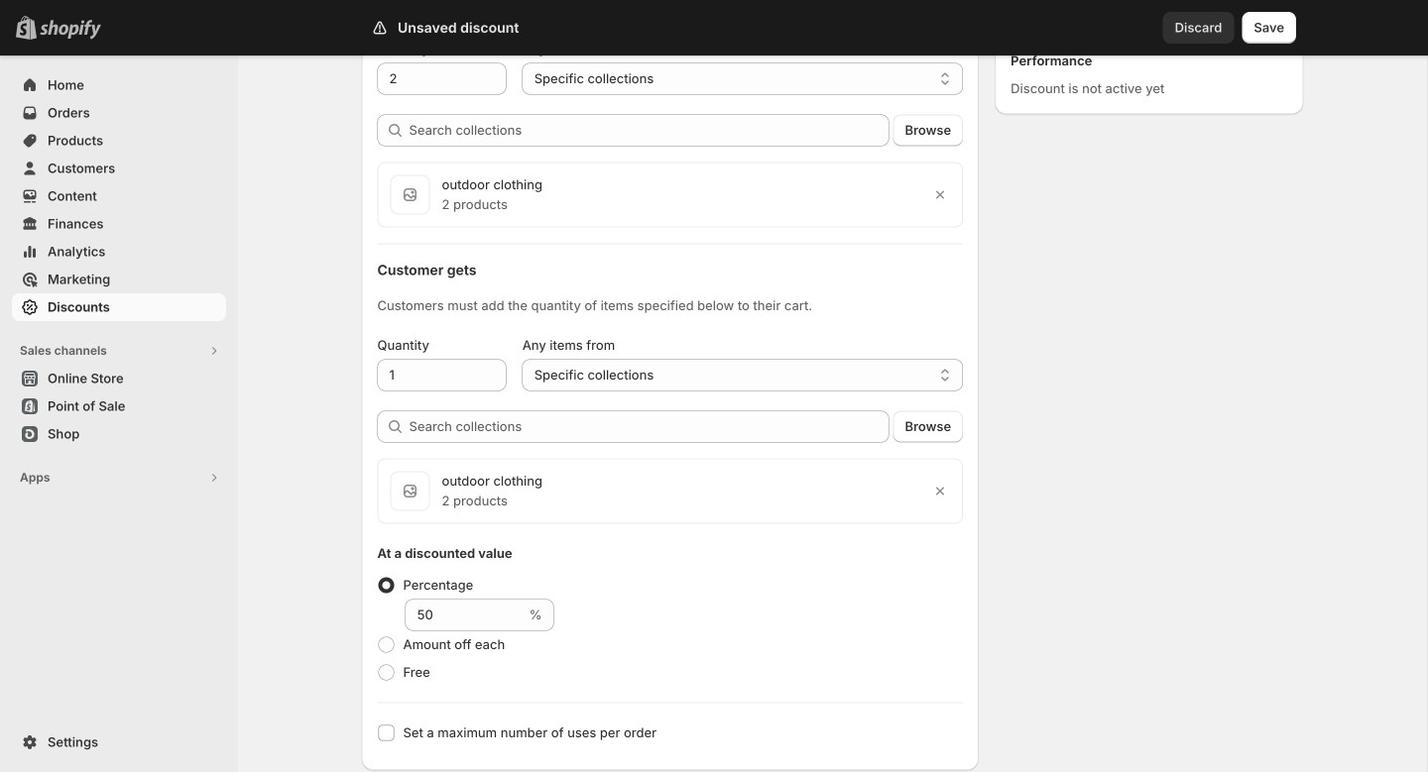 Task type: locate. For each thing, give the bounding box(es) containing it.
None text field
[[378, 63, 507, 95], [405, 600, 526, 632], [378, 63, 507, 95], [405, 600, 526, 632]]

None text field
[[378, 360, 507, 391]]

1 search collections text field from the top
[[409, 115, 890, 146]]

1 vertical spatial search collections text field
[[409, 411, 890, 443]]

shopify image
[[40, 20, 101, 39]]

Search collections text field
[[409, 115, 890, 146], [409, 411, 890, 443]]

0 vertical spatial search collections text field
[[409, 115, 890, 146]]



Task type: describe. For each thing, give the bounding box(es) containing it.
2 search collections text field from the top
[[409, 411, 890, 443]]



